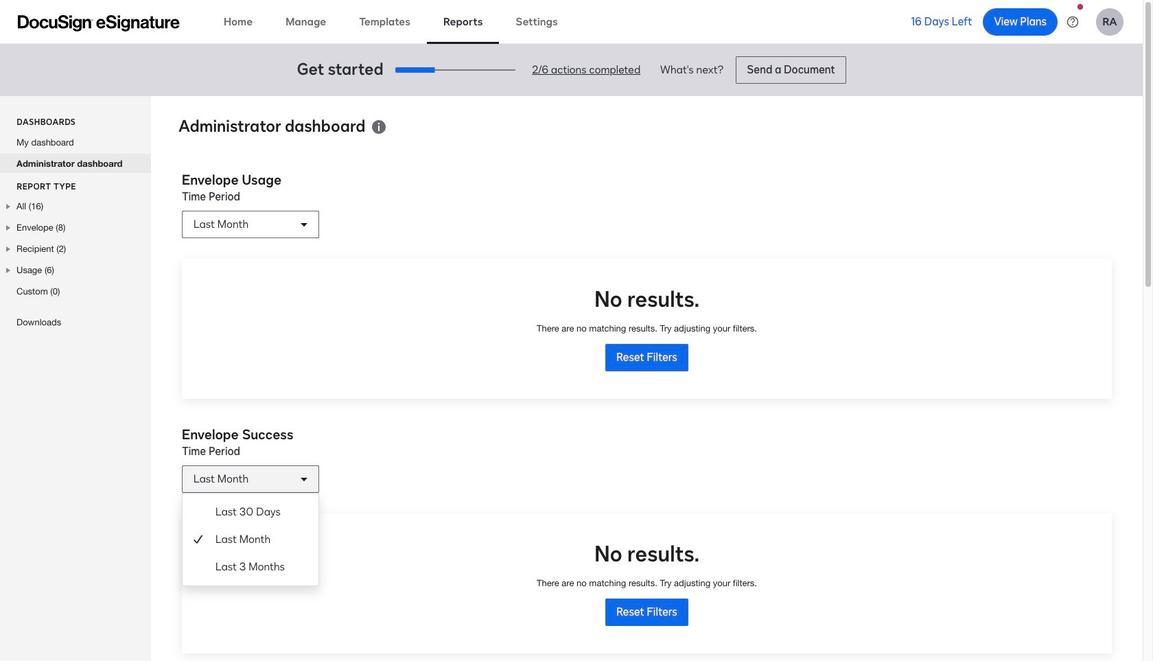 Task type: vqa. For each thing, say whether or not it's contained in the screenshot.
folder image
no



Task type: locate. For each thing, give the bounding box(es) containing it.
docusign esignature image
[[18, 15, 180, 31]]



